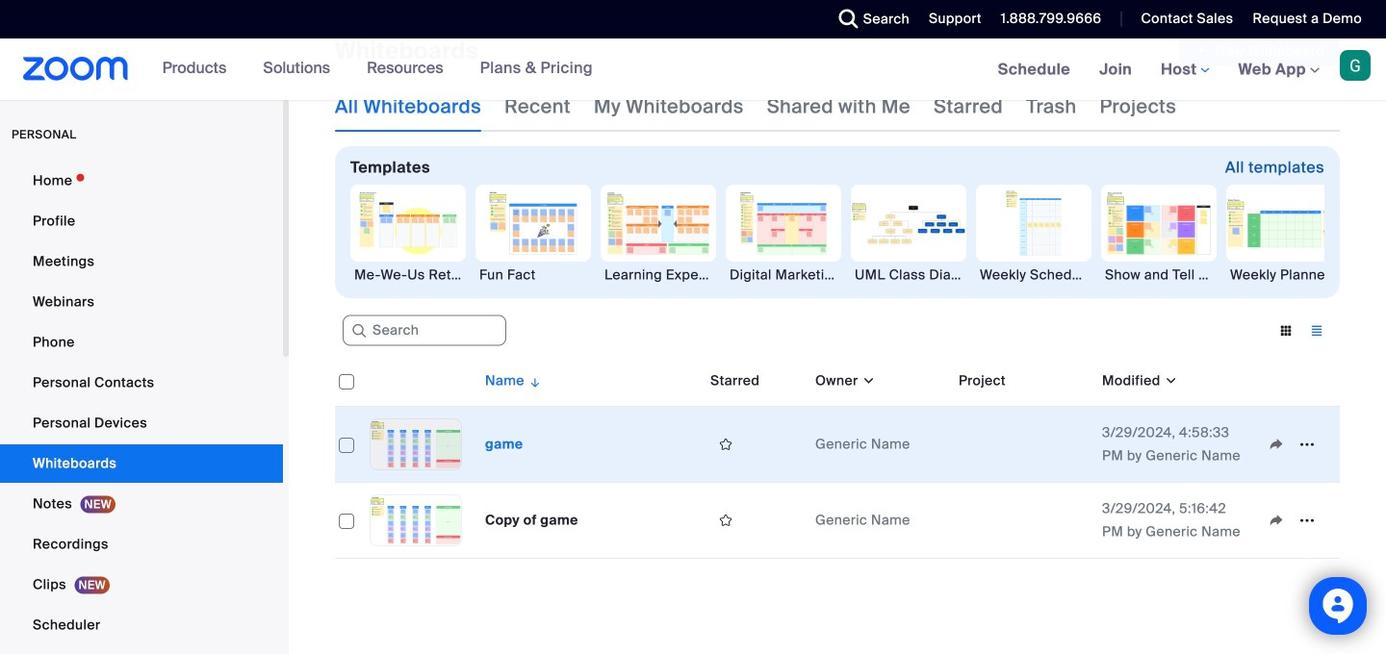 Task type: describe. For each thing, give the bounding box(es) containing it.
meetings navigation
[[984, 39, 1387, 102]]

weekly schedule element
[[976, 266, 1092, 285]]

tabs of all whiteboard page tab list
[[335, 82, 1177, 132]]

list mode, selected image
[[1302, 323, 1333, 340]]

fun fact element
[[476, 266, 591, 285]]

click to star the whiteboard copy of game image
[[711, 512, 742, 530]]

weekly planner element
[[1227, 266, 1342, 285]]

grid mode, not selected image
[[1271, 323, 1302, 340]]

Search text field
[[343, 316, 507, 346]]

me-we-us retrospective element
[[351, 266, 466, 285]]

0 vertical spatial application
[[1180, 36, 1341, 66]]

show and tell with a twist element
[[1102, 266, 1217, 285]]

cell for click to star the whiteboard game image
[[951, 407, 1095, 483]]

thumbnail of copy of game image
[[371, 496, 461, 546]]

cell for click to star the whiteboard copy of game image
[[951, 483, 1095, 560]]

down image
[[859, 372, 876, 391]]

game, modified at mar 29, 2024 by generic name, link image
[[370, 419, 462, 471]]

zoom logo image
[[23, 57, 129, 81]]

game element
[[485, 436, 523, 454]]



Task type: vqa. For each thing, say whether or not it's contained in the screenshot.
THUMBNAIL OF COPY OF GAME
yes



Task type: locate. For each thing, give the bounding box(es) containing it.
learning experience canvas element
[[601, 266, 716, 285]]

2 cell from the top
[[951, 483, 1095, 560]]

arrow down image
[[525, 370, 542, 393]]

cell
[[951, 407, 1095, 483], [951, 483, 1095, 560]]

1 cell from the top
[[951, 407, 1095, 483]]

1 vertical spatial application
[[335, 356, 1341, 560]]

personal menu menu
[[0, 162, 283, 655]]

profile picture image
[[1341, 50, 1371, 81]]

digital marketing canvas element
[[726, 266, 842, 285]]

application
[[1180, 36, 1341, 66], [335, 356, 1341, 560]]

copy of game element
[[485, 512, 579, 530]]

thumbnail of game image
[[371, 420, 461, 470]]

click to star the whiteboard game image
[[711, 436, 742, 454]]

footer
[[0, 0, 1387, 2]]

product information navigation
[[148, 39, 608, 100]]

uml class diagram element
[[851, 266, 967, 285]]

banner
[[0, 39, 1387, 102]]



